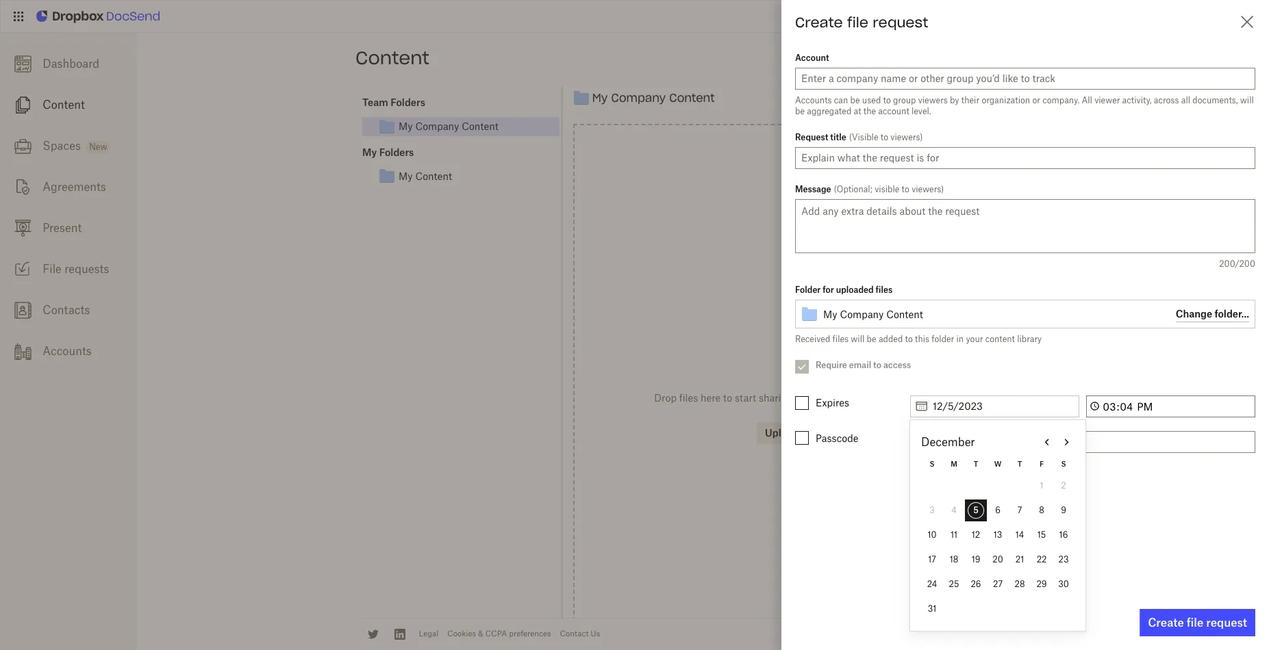 Task type: describe. For each thing, give the bounding box(es) containing it.
20 button
[[987, 549, 1009, 571]]

16 button
[[1053, 525, 1075, 547]]

present link
[[0, 208, 137, 249]]

viewers
[[919, 95, 948, 106]]

request files image
[[808, 47, 824, 63]]

31 button
[[922, 599, 943, 621]]

activity,
[[1123, 95, 1152, 106]]

title
[[831, 132, 847, 143]]

folder
[[795, 285, 821, 295]]

team folders
[[362, 97, 425, 108]]

legal
[[419, 630, 439, 640]]

2 t from the left
[[1018, 460, 1022, 469]]

(visible
[[849, 132, 879, 143]]

used
[[863, 95, 881, 106]]

request title (visible to viewers)
[[795, 132, 923, 143]]

1 t from the left
[[974, 460, 979, 469]]

inc
[[1035, 630, 1046, 640]]

december
[[922, 436, 975, 449]]

12
[[972, 530, 981, 541]]

3 button
[[922, 500, 943, 522]]

26 button
[[965, 574, 987, 596]]

19 button
[[965, 549, 987, 571]]

receive image
[[14, 261, 31, 278]]

&
[[478, 630, 484, 640]]

company inside button
[[415, 121, 459, 132]]

17 button
[[922, 549, 943, 571]]

16
[[1060, 530, 1068, 541]]

sidebar documents image
[[14, 96, 31, 114]]

viewer
[[1095, 95, 1120, 106]]

(optional;
[[834, 184, 873, 195]]

accounts can be used to group viewers by their organization or company. all viewer activity, across all documents, will be aggregated at the account level.
[[795, 95, 1254, 116]]

contacts
[[43, 304, 90, 317]]

create inside button
[[1148, 617, 1185, 630]]

24 button
[[922, 574, 943, 596]]

3
[[930, 506, 935, 516]]

5
[[974, 506, 979, 516]]

aggregated
[[807, 106, 852, 116]]

across
[[1154, 95, 1180, 106]]

company.
[[1043, 95, 1080, 106]]

docsend™
[[995, 630, 1033, 640]]

1 horizontal spatial be
[[851, 95, 860, 106]]

13
[[994, 530, 1003, 541]]

passcode
[[816, 433, 859, 445]]

28
[[1015, 580, 1025, 590]]

0 vertical spatial file
[[848, 14, 869, 31]]

content inside button
[[462, 121, 499, 132]]

folders for my folders
[[379, 146, 414, 158]]

14 button
[[1009, 525, 1031, 547]]

2023
[[974, 630, 993, 640]]

12 button
[[965, 525, 987, 547]]

spaces
[[43, 139, 81, 153]]

11 button
[[943, 525, 965, 547]]

my inside button
[[399, 121, 413, 132]]

sidebar accounts image
[[14, 343, 31, 360]]

library
[[1018, 334, 1042, 345]]

change folder...
[[1176, 308, 1250, 320]]

1 button
[[1031, 475, 1053, 497]]

to right (visible
[[881, 132, 889, 143]]

to right visible
[[902, 184, 910, 195]]

7 button
[[1009, 500, 1031, 522]]

added
[[879, 334, 903, 345]]

my company content button
[[379, 118, 560, 135]]

Add any extra details about the request text field
[[795, 199, 1256, 254]]

us
[[591, 630, 600, 640]]

10 button
[[922, 525, 943, 547]]

©
[[965, 630, 972, 640]]

30
[[1059, 580, 1069, 590]]

0 vertical spatial request
[[873, 14, 929, 31]]

contact
[[560, 630, 589, 640]]

4
[[952, 506, 957, 516]]

message (optional; visible to viewers)
[[795, 184, 944, 195]]

dashboard link
[[0, 43, 137, 84]]

contact us
[[560, 630, 600, 640]]

2
[[1062, 481, 1067, 491]]

visible
[[875, 184, 900, 195]]

can
[[834, 95, 848, 106]]

will inside accounts can be used to group viewers by their organization or company. all viewer activity, across all documents, will be aggregated at the account level.
[[1241, 95, 1254, 106]]

1 horizontal spatial my company content
[[593, 91, 715, 105]]

17
[[929, 555, 936, 565]]

my folders
[[362, 146, 414, 158]]

close image
[[1239, 14, 1256, 30]]

sidebar spaces image
[[14, 138, 31, 155]]

content link
[[0, 84, 137, 125]]

create file request inside button
[[1148, 617, 1248, 630]]

create file request button
[[1140, 610, 1256, 637]]

15 button
[[1031, 525, 1053, 547]]

or
[[1033, 95, 1041, 106]]

viewers) for message (optional; visible to viewers)
[[912, 184, 944, 195]]

2 horizontal spatial folder image
[[802, 306, 818, 323]]

folder...
[[1215, 308, 1250, 320]]

request inside button
[[1207, 617, 1248, 630]]

preferences
[[509, 630, 551, 640]]

legal link
[[419, 630, 439, 640]]

file inside create file request button
[[1187, 617, 1204, 630]]

9
[[1061, 506, 1067, 516]]

my folders tree
[[362, 144, 560, 186]]

file requests
[[43, 262, 109, 276]]



Task type: locate. For each thing, give the bounding box(es) containing it.
0 vertical spatial folders
[[391, 97, 425, 108]]

1 horizontal spatial file
[[1187, 617, 1204, 630]]

accounts inside accounts can be used to group viewers by their organization or company. all viewer activity, across all documents, will be aggregated at the account level.
[[795, 95, 832, 106]]

26
[[971, 580, 982, 590]]

received files will be added to this folder in your content library
[[795, 334, 1042, 345]]

0 vertical spatial company
[[612, 91, 666, 105]]

content
[[356, 47, 430, 69], [670, 91, 715, 105], [43, 98, 85, 112], [462, 121, 499, 132], [887, 309, 923, 320]]

2 horizontal spatial company
[[840, 309, 884, 320]]

1 horizontal spatial will
[[1241, 95, 1254, 106]]

sidebar contacts image
[[14, 302, 31, 319]]

accounts down contacts
[[43, 345, 92, 358]]

6
[[996, 506, 1001, 516]]

1 vertical spatial folder image
[[379, 118, 395, 135]]

0 vertical spatial accounts
[[795, 95, 832, 106]]

your
[[966, 334, 983, 345]]

agreements
[[43, 180, 106, 194]]

1 vertical spatial accounts
[[43, 345, 92, 358]]

14
[[1016, 530, 1024, 541]]

received
[[795, 334, 831, 345]]

viewers) down account
[[891, 132, 923, 143]]

1 vertical spatial create file request
[[1148, 617, 1248, 630]]

s
[[930, 460, 935, 469], [1062, 460, 1066, 469]]

0 horizontal spatial company
[[415, 121, 459, 132]]

1 horizontal spatial request
[[1207, 617, 1248, 630]]

s left the m
[[930, 460, 935, 469]]

to up account
[[884, 95, 891, 106]]

be
[[851, 95, 860, 106], [795, 106, 805, 116], [867, 334, 877, 345]]

Expiration Time time field
[[1087, 396, 1256, 418]]

0 horizontal spatial file
[[848, 14, 869, 31]]

1 vertical spatial request
[[1207, 617, 1248, 630]]

in
[[957, 334, 964, 345]]

cookies & ccpa preferences
[[448, 630, 551, 640]]

to inside accounts can be used to group viewers by their organization or company. all viewer activity, across all documents, will be aggregated at the account level.
[[884, 95, 891, 106]]

by
[[950, 95, 960, 106]]

5 button
[[965, 500, 987, 522]]

Expiration Date text field
[[933, 397, 1079, 417]]

m
[[951, 460, 958, 469]]

folders down the team folders
[[379, 146, 414, 158]]

company
[[612, 91, 666, 105], [415, 121, 459, 132], [840, 309, 884, 320]]

0 vertical spatial be
[[851, 95, 860, 106]]

group
[[893, 95, 916, 106]]

1 vertical spatial company
[[415, 121, 459, 132]]

folders inside tree
[[391, 97, 425, 108]]

accounts for accounts can be used to group viewers by their organization or company. all viewer activity, across all documents, will be aggregated at the account level.
[[795, 95, 832, 106]]

27 button
[[987, 574, 1009, 596]]

2 vertical spatial be
[[867, 334, 877, 345]]

8
[[1040, 506, 1045, 516]]

1 vertical spatial folders
[[379, 146, 414, 158]]

0 vertical spatial create
[[795, 14, 843, 31]]

my
[[593, 91, 608, 105], [399, 121, 413, 132], [362, 146, 377, 158], [824, 309, 838, 320]]

folder image inside the my company content tree item
[[379, 118, 395, 135]]

their
[[962, 95, 980, 106]]

expires
[[816, 397, 850, 409]]

ccpa
[[486, 630, 507, 640]]

1 horizontal spatial accounts
[[795, 95, 832, 106]]

0 horizontal spatial files
[[833, 334, 849, 345]]

spaces new
[[43, 139, 107, 153]]

team
[[362, 97, 388, 108]]

0 horizontal spatial accounts
[[43, 345, 92, 358]]

new
[[89, 142, 107, 152]]

2 s from the left
[[1062, 460, 1066, 469]]

18 button
[[943, 549, 965, 571]]

my company content for folder icon to the right
[[824, 309, 923, 320]]

to left this
[[905, 334, 913, 345]]

28 button
[[1009, 574, 1031, 596]]

0 horizontal spatial will
[[851, 334, 865, 345]]

2 vertical spatial company
[[840, 309, 884, 320]]

Passcode text field
[[950, 432, 1255, 453]]

© 2023 docsend™ inc
[[965, 630, 1046, 640]]

10
[[928, 530, 937, 541]]

1 vertical spatial viewers)
[[912, 184, 944, 195]]

4 button
[[943, 500, 965, 522]]

0 vertical spatial files
[[876, 285, 893, 295]]

accounts inside accounts link
[[43, 345, 92, 358]]

files
[[876, 285, 893, 295], [833, 334, 849, 345]]

1 horizontal spatial s
[[1062, 460, 1066, 469]]

my inside 'tree'
[[362, 146, 377, 158]]

my company content
[[593, 91, 715, 105], [399, 121, 499, 132], [824, 309, 923, 320]]

documents,
[[1193, 95, 1238, 106]]

23
[[1059, 555, 1069, 565]]

change
[[1176, 308, 1213, 320]]

change folder... button
[[1176, 306, 1250, 323]]

1 vertical spatial create
[[1148, 617, 1185, 630]]

files right received
[[833, 334, 849, 345]]

2 horizontal spatial be
[[867, 334, 877, 345]]

0 vertical spatial folder image
[[573, 90, 590, 106]]

accounts for accounts
[[43, 345, 92, 358]]

1 horizontal spatial company
[[612, 91, 666, 105]]

Explain what the request is for text field
[[796, 148, 1255, 169]]

25
[[949, 580, 959, 590]]

be up 'request'
[[795, 106, 805, 116]]

0 horizontal spatial folder image
[[379, 118, 395, 135]]

will left added at the right of the page
[[851, 334, 865, 345]]

f
[[1040, 460, 1044, 469]]

s up 2
[[1062, 460, 1066, 469]]

my company content tree item
[[362, 117, 560, 136]]

folders inside 'tree'
[[379, 146, 414, 158]]

2 vertical spatial my company content
[[824, 309, 923, 320]]

t left w
[[974, 460, 979, 469]]

24
[[927, 580, 938, 590]]

content
[[986, 334, 1015, 345]]

sidebar ndas image
[[14, 179, 31, 196]]

0 horizontal spatial s
[[930, 460, 935, 469]]

folders for team folders
[[391, 97, 425, 108]]

my company content for folder icon within the the my company content tree item
[[399, 121, 499, 132]]

22
[[1037, 555, 1047, 565]]

0 vertical spatial viewers)
[[891, 132, 923, 143]]

0 vertical spatial will
[[1241, 95, 1254, 106]]

23 button
[[1053, 549, 1075, 571]]

25 button
[[943, 574, 965, 596]]

1 vertical spatial my company content
[[399, 121, 499, 132]]

13 button
[[987, 525, 1009, 547]]

0 horizontal spatial my company content
[[399, 121, 499, 132]]

0 horizontal spatial create file request
[[795, 14, 929, 31]]

be left added at the right of the page
[[867, 334, 877, 345]]

1 horizontal spatial t
[[1018, 460, 1022, 469]]

sidebar present image
[[14, 220, 31, 237]]

viewers) for request title (visible to viewers)
[[891, 132, 923, 143]]

folder
[[932, 334, 955, 345]]

account
[[879, 106, 910, 116]]

t left the f
[[1018, 460, 1022, 469]]

files right 'uploaded'
[[876, 285, 893, 295]]

0 horizontal spatial t
[[974, 460, 979, 469]]

20
[[993, 555, 1004, 565]]

1 horizontal spatial create
[[1148, 617, 1185, 630]]

viewers)
[[891, 132, 923, 143], [912, 184, 944, 195]]

will
[[1241, 95, 1254, 106], [851, 334, 865, 345]]

1 horizontal spatial create file request
[[1148, 617, 1248, 630]]

0 horizontal spatial request
[[873, 14, 929, 31]]

1
[[1040, 481, 1044, 491]]

the
[[864, 106, 876, 116]]

0 horizontal spatial create
[[795, 14, 843, 31]]

0 horizontal spatial be
[[795, 106, 805, 116]]

8 button
[[1031, 500, 1053, 522]]

file
[[43, 262, 62, 276]]

viewers) right visible
[[912, 184, 944, 195]]

0 vertical spatial my company content
[[593, 91, 715, 105]]

18
[[950, 555, 959, 565]]

1 s from the left
[[930, 460, 935, 469]]

sidebar dashboard image
[[14, 55, 31, 72]]

1 vertical spatial be
[[795, 106, 805, 116]]

1 horizontal spatial files
[[876, 285, 893, 295]]

21 button
[[1009, 549, 1031, 571]]

1 vertical spatial file
[[1187, 617, 1204, 630]]

tree
[[362, 167, 560, 186]]

uploaded
[[836, 285, 874, 295]]

2 vertical spatial folder image
[[802, 306, 818, 323]]

all
[[1082, 95, 1093, 106]]

folder image
[[573, 90, 590, 106], [379, 118, 395, 135], [802, 306, 818, 323]]

present
[[43, 221, 82, 235]]

organization
[[982, 95, 1031, 106]]

to
[[884, 95, 891, 106], [881, 132, 889, 143], [902, 184, 910, 195], [905, 334, 913, 345]]

0 vertical spatial create file request
[[795, 14, 929, 31]]

dashboard
[[43, 57, 99, 71]]

accounts up aggregated on the top right
[[795, 95, 832, 106]]

27
[[993, 580, 1003, 590]]

contacts link
[[0, 290, 137, 331]]

will right "documents," at the right top of the page
[[1241, 95, 1254, 106]]

folder for uploaded files
[[795, 285, 893, 295]]

be up at
[[851, 95, 860, 106]]

folders right team
[[391, 97, 425, 108]]

for
[[823, 285, 834, 295]]

19
[[972, 555, 981, 565]]

create file request
[[795, 14, 929, 31], [1148, 617, 1248, 630]]

folders
[[391, 97, 425, 108], [379, 146, 414, 158]]

2 horizontal spatial my company content
[[824, 309, 923, 320]]

team folders tree
[[362, 95, 560, 136]]

request
[[795, 132, 829, 143]]

1 vertical spatial will
[[851, 334, 865, 345]]

21
[[1016, 555, 1024, 565]]

1 vertical spatial files
[[833, 334, 849, 345]]

my company content inside my company content button
[[399, 121, 499, 132]]

1 horizontal spatial folder image
[[573, 90, 590, 106]]



Task type: vqa. For each thing, say whether or not it's contained in the screenshot.
'preferences'
yes



